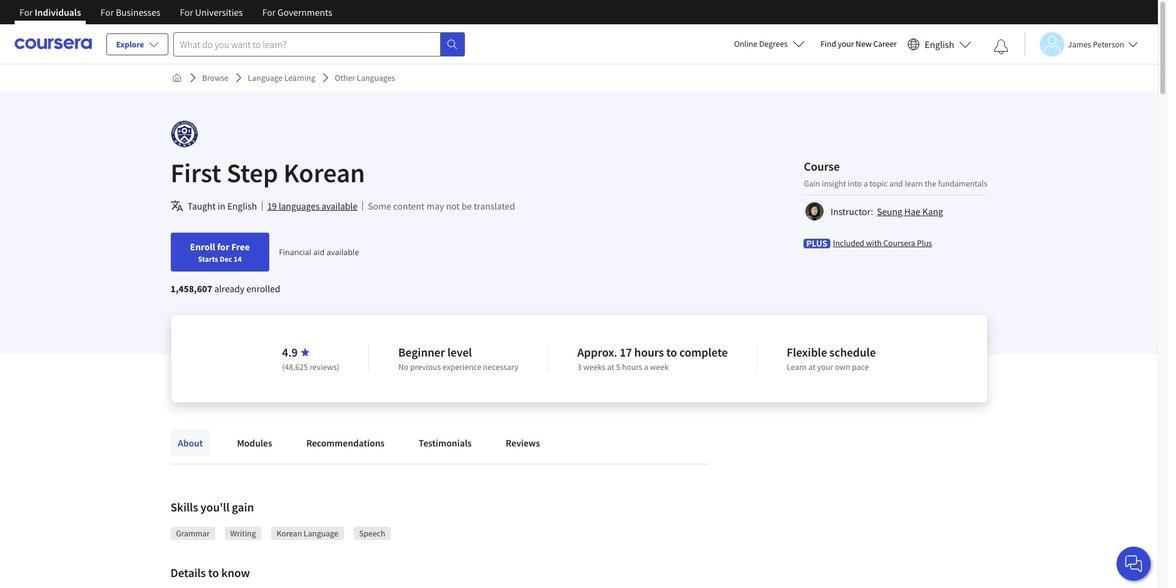 Task type: locate. For each thing, give the bounding box(es) containing it.
language left 'speech'
[[304, 529, 339, 539]]

None search field
[[173, 32, 465, 56]]

languages
[[279, 200, 320, 212]]

1 vertical spatial hours
[[622, 362, 643, 373]]

speech
[[359, 529, 386, 539]]

seung hae kang link
[[877, 205, 944, 217]]

for governments
[[262, 6, 332, 18]]

home image
[[172, 73, 182, 83]]

reviews)
[[310, 362, 340, 373]]

19
[[267, 200, 277, 212]]

for left governments
[[262, 6, 276, 18]]

your left own
[[818, 362, 834, 373]]

yonsei university image
[[171, 120, 198, 148]]

your
[[838, 38, 855, 49], [818, 362, 834, 373]]

5
[[616, 362, 621, 373]]

no
[[399, 362, 409, 373]]

seung hae kang image
[[806, 202, 824, 220]]

1 horizontal spatial at
[[809, 362, 816, 373]]

What do you want to learn? text field
[[173, 32, 441, 56]]

coursera
[[884, 238, 916, 248]]

financial
[[279, 247, 311, 258]]

learning
[[284, 72, 316, 83]]

1 horizontal spatial a
[[864, 178, 868, 189]]

0 horizontal spatial at
[[608, 362, 615, 373]]

james peterson
[[1069, 39, 1125, 50]]

available left some
[[322, 200, 358, 212]]

(48,625 reviews)
[[282, 362, 340, 373]]

gain
[[804, 178, 821, 189]]

3 for from the left
[[180, 6, 193, 18]]

for left universities
[[180, 6, 193, 18]]

1,458,607 already enrolled
[[171, 283, 280, 295]]

first step korean
[[171, 156, 365, 190]]

your right find
[[838, 38, 855, 49]]

available
[[322, 200, 358, 212], [327, 247, 359, 258]]

other languages link
[[330, 67, 400, 89]]

a inside approx. 17 hours to complete 3 weeks at 5 hours a week
[[644, 362, 649, 373]]

korean up 19 languages available
[[284, 156, 365, 190]]

1 vertical spatial korean
[[277, 529, 302, 539]]

experience
[[443, 362, 482, 373]]

1 vertical spatial available
[[327, 247, 359, 258]]

in
[[218, 200, 225, 212]]

browse
[[202, 72, 229, 83]]

for for businesses
[[101, 6, 114, 18]]

weeks
[[584, 362, 606, 373]]

find your new career
[[821, 38, 897, 49]]

1 for from the left
[[19, 6, 33, 18]]

korean right writing
[[277, 529, 302, 539]]

know
[[221, 566, 250, 581]]

(48,625
[[282, 362, 308, 373]]

insight
[[822, 178, 847, 189]]

into
[[848, 178, 862, 189]]

0 horizontal spatial english
[[227, 200, 257, 212]]

online degrees button
[[725, 30, 815, 57]]

available right aid
[[327, 247, 359, 258]]

approx.
[[578, 345, 618, 360]]

4 for from the left
[[262, 6, 276, 18]]

2 for from the left
[[101, 6, 114, 18]]

to up week
[[667, 345, 678, 360]]

language left learning
[[248, 72, 283, 83]]

course
[[804, 158, 840, 174]]

english right career
[[925, 38, 955, 50]]

your inside flexible schedule learn at your own pace
[[818, 362, 834, 373]]

financial aid available button
[[279, 247, 359, 258]]

0 horizontal spatial your
[[818, 362, 834, 373]]

language learning link
[[243, 67, 320, 89]]

hours
[[635, 345, 664, 360], [622, 362, 643, 373]]

be
[[462, 200, 472, 212]]

own
[[836, 362, 851, 373]]

writing
[[230, 529, 256, 539]]

0 vertical spatial english
[[925, 38, 955, 50]]

1 horizontal spatial language
[[304, 529, 339, 539]]

0 vertical spatial to
[[667, 345, 678, 360]]

0 vertical spatial your
[[838, 38, 855, 49]]

hours up week
[[635, 345, 664, 360]]

for businesses
[[101, 6, 161, 18]]

to left the know
[[208, 566, 219, 581]]

flexible
[[787, 345, 828, 360]]

hours right 5
[[622, 362, 643, 373]]

james peterson button
[[1025, 32, 1138, 56]]

0 horizontal spatial a
[[644, 362, 649, 373]]

at right learn
[[809, 362, 816, 373]]

english right in
[[227, 200, 257, 212]]

at inside approx. 17 hours to complete 3 weeks at 5 hours a week
[[608, 362, 615, 373]]

1 horizontal spatial to
[[667, 345, 678, 360]]

week
[[650, 362, 669, 373]]

a right into
[[864, 178, 868, 189]]

kang
[[923, 205, 944, 217]]

available inside button
[[322, 200, 358, 212]]

businesses
[[116, 6, 161, 18]]

for left individuals in the left top of the page
[[19, 6, 33, 18]]

topic
[[870, 178, 888, 189]]

some content may not be translated
[[368, 200, 515, 212]]

1 vertical spatial to
[[208, 566, 219, 581]]

a left week
[[644, 362, 649, 373]]

1 vertical spatial a
[[644, 362, 649, 373]]

enroll for free starts dec 14
[[190, 241, 250, 264]]

for left businesses at the top left
[[101, 6, 114, 18]]

1 at from the left
[[608, 362, 615, 373]]

modules
[[237, 437, 272, 449]]

and
[[890, 178, 904, 189]]

19 languages available
[[267, 200, 358, 212]]

to inside approx. 17 hours to complete 3 weeks at 5 hours a week
[[667, 345, 678, 360]]

2 at from the left
[[809, 362, 816, 373]]

0 vertical spatial language
[[248, 72, 283, 83]]

1 horizontal spatial english
[[925, 38, 955, 50]]

new
[[856, 38, 872, 49]]

may
[[427, 200, 444, 212]]

1 vertical spatial english
[[227, 200, 257, 212]]

gain
[[232, 500, 254, 515]]

0 horizontal spatial language
[[248, 72, 283, 83]]

for for universities
[[180, 6, 193, 18]]

0 vertical spatial a
[[864, 178, 868, 189]]

complete
[[680, 345, 728, 360]]

to
[[667, 345, 678, 360], [208, 566, 219, 581]]

hae
[[905, 205, 921, 217]]

for for individuals
[[19, 6, 33, 18]]

flexible schedule learn at your own pace
[[787, 345, 876, 373]]

0 vertical spatial available
[[322, 200, 358, 212]]

at left 5
[[608, 362, 615, 373]]

english inside button
[[925, 38, 955, 50]]

degrees
[[760, 38, 788, 49]]

1 vertical spatial your
[[818, 362, 834, 373]]

skills
[[171, 500, 198, 515]]

taught in english
[[188, 200, 257, 212]]

chat with us image
[[1125, 555, 1144, 574]]



Task type: vqa. For each thing, say whether or not it's contained in the screenshot.
Taught
yes



Task type: describe. For each thing, give the bounding box(es) containing it.
level
[[448, 345, 472, 360]]

about
[[178, 437, 203, 449]]

language learning
[[248, 72, 316, 83]]

with
[[867, 238, 882, 248]]

seung
[[877, 205, 903, 217]]

peterson
[[1094, 39, 1125, 50]]

available for 19 languages available
[[322, 200, 358, 212]]

taught
[[188, 200, 216, 212]]

necessary
[[483, 362, 519, 373]]

the
[[925, 178, 937, 189]]

fundamentals
[[939, 178, 988, 189]]

approx. 17 hours to complete 3 weeks at 5 hours a week
[[578, 345, 728, 373]]

financial aid available
[[279, 247, 359, 258]]

not
[[446, 200, 460, 212]]

browse link
[[197, 67, 233, 89]]

translated
[[474, 200, 515, 212]]

starts
[[198, 254, 218, 264]]

explore button
[[106, 33, 168, 55]]

dec
[[220, 254, 232, 264]]

0 horizontal spatial to
[[208, 566, 219, 581]]

step
[[227, 156, 278, 190]]

learn
[[787, 362, 807, 373]]

explore
[[116, 39, 144, 50]]

included
[[834, 238, 865, 248]]

learn
[[905, 178, 923, 189]]

details to know
[[171, 566, 250, 581]]

1 vertical spatial language
[[304, 529, 339, 539]]

governments
[[278, 6, 332, 18]]

previous
[[410, 362, 441, 373]]

schedule
[[830, 345, 876, 360]]

1 horizontal spatial your
[[838, 38, 855, 49]]

details
[[171, 566, 206, 581]]

individuals
[[35, 6, 81, 18]]

modules link
[[230, 430, 280, 457]]

coursera image
[[15, 34, 92, 54]]

a inside course gain insight into a topic and learn the fundamentals
[[864, 178, 868, 189]]

for for governments
[[262, 6, 276, 18]]

beginner level no previous experience necessary
[[399, 345, 519, 373]]

other
[[335, 72, 355, 83]]

1,458,607
[[171, 283, 212, 295]]

coursera plus image
[[804, 239, 831, 248]]

about link
[[171, 430, 210, 457]]

already
[[214, 283, 245, 295]]

testimonials
[[419, 437, 472, 449]]

included with coursera plus
[[834, 238, 933, 248]]

you'll
[[201, 500, 230, 515]]

0 vertical spatial korean
[[284, 156, 365, 190]]

plus
[[918, 238, 933, 248]]

free
[[231, 241, 250, 253]]

banner navigation
[[10, 0, 342, 33]]

included with coursera plus link
[[834, 237, 933, 249]]

online
[[735, 38, 758, 49]]

instructor: seung hae kang
[[831, 205, 944, 217]]

0 vertical spatial hours
[[635, 345, 664, 360]]

enroll
[[190, 241, 215, 253]]

recommendations link
[[299, 430, 392, 457]]

james
[[1069, 39, 1092, 50]]

career
[[874, 38, 897, 49]]

enrolled
[[247, 283, 280, 295]]

recommendations
[[306, 437, 385, 449]]

19 languages available button
[[267, 199, 358, 213]]

online degrees
[[735, 38, 788, 49]]

pace
[[853, 362, 869, 373]]

reviews link
[[499, 430, 548, 457]]

available for financial aid available
[[327, 247, 359, 258]]

instructor:
[[831, 205, 874, 217]]

for individuals
[[19, 6, 81, 18]]

show notifications image
[[994, 40, 1009, 54]]

other languages
[[335, 72, 395, 83]]

at inside flexible schedule learn at your own pace
[[809, 362, 816, 373]]

english button
[[903, 24, 977, 64]]

beginner
[[399, 345, 445, 360]]

find
[[821, 38, 837, 49]]

for universities
[[180, 6, 243, 18]]

find your new career link
[[815, 36, 903, 52]]

universities
[[195, 6, 243, 18]]

korean language
[[277, 529, 339, 539]]

some
[[368, 200, 391, 212]]

reviews
[[506, 437, 540, 449]]

4.9
[[282, 345, 298, 360]]

14
[[234, 254, 242, 264]]

languages
[[357, 72, 395, 83]]

17
[[620, 345, 632, 360]]

for
[[217, 241, 230, 253]]

content
[[393, 200, 425, 212]]

course gain insight into a topic and learn the fundamentals
[[804, 158, 988, 189]]



